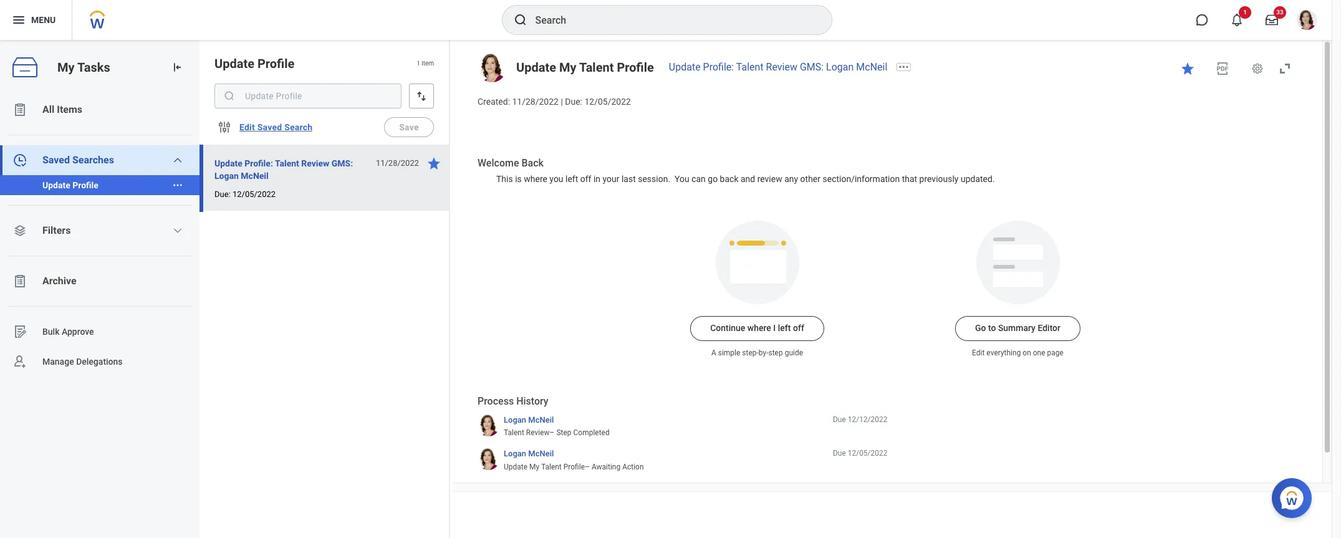 Task type: locate. For each thing, give the bounding box(es) containing it.
saved left search
[[257, 122, 282, 132]]

1 inside button
[[1244, 9, 1247, 16]]

process history region
[[478, 395, 888, 476]]

1 inside item list element
[[417, 60, 420, 67]]

11/28/2022
[[512, 97, 559, 107], [376, 158, 419, 168]]

1 vertical spatial chevron down image
[[173, 226, 183, 236]]

1 vertical spatial search image
[[223, 90, 236, 102]]

awaiting
[[592, 463, 621, 471]]

1 horizontal spatial my
[[529, 463, 540, 471]]

profile:
[[703, 61, 734, 73], [245, 158, 273, 168]]

on
[[1023, 349, 1031, 358]]

1 horizontal spatial saved
[[257, 122, 282, 132]]

1 vertical spatial star image
[[427, 156, 442, 171]]

2 horizontal spatial my
[[559, 60, 577, 75]]

star image
[[1180, 61, 1195, 76], [427, 156, 442, 171]]

sort image
[[415, 90, 428, 102]]

12/05/2022 for due: 12/05/2022
[[233, 190, 276, 199]]

0 horizontal spatial profile:
[[245, 158, 273, 168]]

2 chevron down image from the top
[[173, 226, 183, 236]]

1 vertical spatial 1
[[417, 60, 420, 67]]

due:
[[565, 97, 582, 107], [215, 190, 231, 199]]

1 vertical spatial where
[[748, 323, 771, 333]]

1 logan mcneil from the top
[[504, 415, 554, 425]]

1 vertical spatial due:
[[215, 190, 231, 199]]

2 logan mcneil from the top
[[504, 449, 554, 459]]

manage delegations
[[42, 356, 123, 366]]

2 logan mcneil button from the top
[[504, 449, 554, 459]]

by-
[[759, 349, 769, 358]]

chevron down image for saved searches
[[173, 155, 183, 165]]

editor
[[1038, 323, 1061, 333]]

clock check image
[[12, 153, 27, 168]]

0 vertical spatial where
[[524, 174, 547, 184]]

0 horizontal spatial gms:
[[332, 158, 353, 168]]

0 horizontal spatial 12/05/2022
[[233, 190, 276, 199]]

logan mcneil button for my
[[504, 449, 554, 459]]

1 horizontal spatial due:
[[565, 97, 582, 107]]

1 chevron down image from the top
[[173, 155, 183, 165]]

edit for edit saved search
[[239, 122, 255, 132]]

summary
[[998, 323, 1036, 333]]

logan mcneil button down talent review – step completed
[[504, 449, 554, 459]]

12/05/2022 inside item list element
[[233, 190, 276, 199]]

0 vertical spatial off
[[580, 174, 591, 184]]

1 vertical spatial gms:
[[332, 158, 353, 168]]

update profile
[[215, 56, 295, 71], [42, 180, 98, 190]]

0 vertical spatial 1
[[1244, 9, 1247, 16]]

0 horizontal spatial 11/28/2022
[[376, 158, 419, 168]]

saved searches button
[[0, 145, 200, 175]]

where
[[524, 174, 547, 184], [748, 323, 771, 333]]

1 horizontal spatial where
[[748, 323, 771, 333]]

1 horizontal spatial update profile: talent review gms: logan mcneil
[[669, 61, 888, 73]]

0 horizontal spatial where
[[524, 174, 547, 184]]

1 vertical spatial profile:
[[245, 158, 273, 168]]

star image down the save button
[[427, 156, 442, 171]]

0 horizontal spatial my
[[57, 60, 75, 75]]

step
[[557, 429, 572, 437]]

edit right the configure image
[[239, 122, 255, 132]]

1 left item
[[417, 60, 420, 67]]

1 horizontal spatial edit
[[972, 349, 985, 358]]

my
[[57, 60, 75, 75], [559, 60, 577, 75], [529, 463, 540, 471]]

logan mcneil button
[[504, 415, 554, 425], [504, 449, 554, 459]]

search image
[[513, 12, 528, 27], [223, 90, 236, 102]]

off
[[580, 174, 591, 184], [793, 323, 804, 333]]

0 vertical spatial due:
[[565, 97, 582, 107]]

logan mcneil button down history on the left of the page
[[504, 415, 554, 425]]

configure image
[[217, 120, 232, 135]]

due: inside item list element
[[215, 190, 231, 199]]

1
[[1244, 9, 1247, 16], [417, 60, 420, 67]]

1 vertical spatial due
[[833, 449, 846, 458]]

chevron down image down related actions icon at the left top of page
[[173, 226, 183, 236]]

0 vertical spatial saved
[[257, 122, 282, 132]]

1 vertical spatial –
[[585, 463, 590, 471]]

1 due from the top
[[833, 415, 846, 424]]

33 button
[[1258, 6, 1286, 34]]

update my talent profile – awaiting action
[[504, 463, 644, 471]]

update
[[215, 56, 254, 71], [516, 60, 556, 75], [669, 61, 701, 73], [215, 158, 242, 168], [42, 180, 70, 190], [504, 463, 528, 471]]

process
[[478, 396, 514, 407]]

update right transformation import image
[[215, 56, 254, 71]]

update up due: 12/05/2022
[[215, 158, 242, 168]]

due down due 12/12/2022
[[833, 449, 846, 458]]

chevron down image inside 'filters' dropdown button
[[173, 226, 183, 236]]

0 horizontal spatial off
[[580, 174, 591, 184]]

process history
[[478, 396, 549, 407]]

continue
[[710, 323, 745, 333]]

saved right clock check icon
[[42, 154, 70, 166]]

item list element
[[200, 40, 450, 538]]

last
[[622, 174, 636, 184]]

any
[[785, 174, 798, 184]]

1 horizontal spatial review
[[526, 429, 550, 437]]

1 vertical spatial off
[[793, 323, 804, 333]]

logan mcneil down talent review – step completed
[[504, 449, 554, 459]]

star image inside item list element
[[427, 156, 442, 171]]

updated.
[[961, 174, 995, 184]]

update profile: talent review gms: logan mcneil
[[669, 61, 888, 73], [215, 158, 353, 181]]

none text field inside item list element
[[215, 84, 402, 109]]

0 vertical spatial left
[[566, 174, 578, 184]]

profile inside item list element
[[258, 56, 295, 71]]

1 vertical spatial update profile
[[42, 180, 98, 190]]

0 vertical spatial chevron down image
[[173, 155, 183, 165]]

12/12/2022
[[848, 415, 888, 424]]

transformation import image
[[171, 61, 183, 74]]

due
[[833, 415, 846, 424], [833, 449, 846, 458]]

–
[[550, 429, 555, 437], [585, 463, 590, 471]]

profile logan mcneil image
[[1297, 10, 1317, 32]]

12/05/2022 down 12/12/2022
[[848, 449, 888, 458]]

edit saved search
[[239, 122, 313, 132]]

0 vertical spatial 12/05/2022
[[585, 97, 631, 107]]

profile
[[258, 56, 295, 71], [617, 60, 654, 75], [73, 180, 98, 190], [564, 463, 585, 471]]

0 horizontal spatial review
[[301, 158, 329, 168]]

1 vertical spatial left
[[778, 323, 791, 333]]

continue where i left off button
[[690, 316, 824, 341]]

my inside process history region
[[529, 463, 540, 471]]

0 vertical spatial search image
[[513, 12, 528, 27]]

2 horizontal spatial 12/05/2022
[[848, 449, 888, 458]]

12/05/2022 down update profile: talent review gms: logan mcneil button
[[233, 190, 276, 199]]

gms: inside button
[[332, 158, 353, 168]]

1 vertical spatial logan mcneil button
[[504, 449, 554, 459]]

talent review – step completed
[[504, 429, 610, 437]]

1 horizontal spatial 11/28/2022
[[512, 97, 559, 107]]

gms:
[[800, 61, 824, 73], [332, 158, 353, 168]]

a
[[711, 349, 716, 358]]

12/05/2022 for due 12/05/2022
[[848, 449, 888, 458]]

1 horizontal spatial update profile
[[215, 56, 295, 71]]

logan
[[826, 61, 854, 73], [215, 171, 239, 181], [504, 415, 526, 425], [504, 449, 526, 459]]

1 vertical spatial saved
[[42, 154, 70, 166]]

all items button
[[0, 95, 200, 125]]

filters
[[42, 224, 71, 236]]

12/05/2022 down update my talent profile
[[585, 97, 631, 107]]

0 horizontal spatial star image
[[427, 156, 442, 171]]

employee's photo (logan mcneil) image
[[478, 54, 506, 82]]

1 vertical spatial review
[[301, 158, 329, 168]]

review
[[766, 61, 798, 73], [301, 158, 329, 168], [526, 429, 550, 437]]

off inside button
[[793, 323, 804, 333]]

0 vertical spatial logan mcneil button
[[504, 415, 554, 425]]

update down saved searches on the left
[[42, 180, 70, 190]]

that previously
[[902, 174, 959, 184]]

due: right |
[[565, 97, 582, 107]]

12/05/2022
[[585, 97, 631, 107], [233, 190, 276, 199], [848, 449, 888, 458]]

1 vertical spatial 11/28/2022
[[376, 158, 419, 168]]

1 horizontal spatial off
[[793, 323, 804, 333]]

chevron down image
[[173, 155, 183, 165], [173, 226, 183, 236]]

1 vertical spatial logan mcneil
[[504, 449, 554, 459]]

edit for edit everything on one page
[[972, 349, 985, 358]]

justify image
[[11, 12, 26, 27]]

2 vertical spatial 12/05/2022
[[848, 449, 888, 458]]

logan mcneil
[[504, 415, 554, 425], [504, 449, 554, 459]]

in
[[594, 174, 601, 184]]

off right i
[[793, 323, 804, 333]]

2 horizontal spatial review
[[766, 61, 798, 73]]

star image left view printable version (pdf) icon
[[1180, 61, 1195, 76]]

1 logan mcneil button from the top
[[504, 415, 554, 425]]

12/05/2022 inside process history region
[[848, 449, 888, 458]]

bulk
[[42, 327, 60, 337]]

1 vertical spatial edit
[[972, 349, 985, 358]]

11/28/2022 left |
[[512, 97, 559, 107]]

my down talent review – step completed
[[529, 463, 540, 471]]

0 horizontal spatial update profile
[[42, 180, 98, 190]]

history
[[516, 396, 549, 407]]

– left 'awaiting'
[[585, 463, 590, 471]]

1 vertical spatial 12/05/2022
[[233, 190, 276, 199]]

where left i
[[748, 323, 771, 333]]

list
[[0, 95, 200, 377]]

welcome
[[478, 157, 519, 169]]

0 horizontal spatial saved
[[42, 154, 70, 166]]

update up created: 11/28/2022 | due: 12/05/2022
[[516, 60, 556, 75]]

notifications element
[[1303, 25, 1313, 35]]

1 right notifications large icon
[[1244, 9, 1247, 16]]

1 for 1
[[1244, 9, 1247, 16]]

step
[[769, 349, 783, 358]]

0 horizontal spatial left
[[566, 174, 578, 184]]

off left in
[[580, 174, 591, 184]]

0 vertical spatial update profile: talent review gms: logan mcneil
[[669, 61, 888, 73]]

0 vertical spatial –
[[550, 429, 555, 437]]

talent inside button
[[275, 158, 299, 168]]

chevron down image inside saved searches dropdown button
[[173, 155, 183, 165]]

left right you at the left of the page
[[566, 174, 578, 184]]

talent
[[579, 60, 614, 75], [736, 61, 764, 73], [275, 158, 299, 168], [504, 429, 524, 437], [541, 463, 562, 471]]

edit inside button
[[239, 122, 255, 132]]

0 vertical spatial due
[[833, 415, 846, 424]]

1 vertical spatial update profile: talent review gms: logan mcneil
[[215, 158, 353, 181]]

0 vertical spatial logan mcneil
[[504, 415, 554, 425]]

0 vertical spatial gms:
[[800, 61, 824, 73]]

0 vertical spatial 11/28/2022
[[512, 97, 559, 107]]

logan mcneil for my
[[504, 449, 554, 459]]

1 horizontal spatial 1
[[1244, 9, 1247, 16]]

other
[[800, 174, 821, 184]]

update down talent review – step completed
[[504, 463, 528, 471]]

all items
[[42, 104, 82, 115]]

update down 'search workday' search field
[[669, 61, 701, 73]]

2 due from the top
[[833, 449, 846, 458]]

1 horizontal spatial star image
[[1180, 61, 1195, 76]]

edit down go at the right bottom
[[972, 349, 985, 358]]

left
[[566, 174, 578, 184], [778, 323, 791, 333]]

perspective image
[[12, 223, 27, 238]]

0 vertical spatial profile:
[[703, 61, 734, 73]]

logan mcneil for review
[[504, 415, 554, 425]]

None text field
[[215, 84, 402, 109]]

my left tasks
[[57, 60, 75, 75]]

due: right related actions icon at the left top of page
[[215, 190, 231, 199]]

1 horizontal spatial search image
[[513, 12, 528, 27]]

i
[[773, 323, 776, 333]]

where down back
[[524, 174, 547, 184]]

notifications large image
[[1231, 14, 1243, 26]]

rename image
[[12, 324, 27, 339]]

0 horizontal spatial 1
[[417, 60, 420, 67]]

– left step
[[550, 429, 555, 437]]

my up |
[[559, 60, 577, 75]]

1 for 1 item
[[417, 60, 420, 67]]

chevron down image up related actions icon at the left top of page
[[173, 155, 183, 165]]

due left 12/12/2022
[[833, 415, 846, 424]]

page
[[1047, 349, 1064, 358]]

2 vertical spatial review
[[526, 429, 550, 437]]

0 vertical spatial update profile
[[215, 56, 295, 71]]

where inside welcome back this is where you left off in your last session.  you can go back and review any other section/information that previously updated.
[[524, 174, 547, 184]]

review inside process history region
[[526, 429, 550, 437]]

0 horizontal spatial update profile: talent review gms: logan mcneil
[[215, 158, 353, 181]]

|
[[561, 97, 563, 107]]

33
[[1277, 9, 1284, 16]]

0 horizontal spatial edit
[[239, 122, 255, 132]]

left right i
[[778, 323, 791, 333]]

11/28/2022 down the save button
[[376, 158, 419, 168]]

1 horizontal spatial left
[[778, 323, 791, 333]]

manage delegations link
[[0, 347, 200, 377]]

0 horizontal spatial due:
[[215, 190, 231, 199]]

0 vertical spatial edit
[[239, 122, 255, 132]]

section/information
[[823, 174, 900, 184]]

logan mcneil down history on the left of the page
[[504, 415, 554, 425]]

due for due 12/05/2022
[[833, 449, 846, 458]]



Task type: describe. For each thing, give the bounding box(es) containing it.
save button
[[384, 117, 434, 137]]

is
[[515, 174, 522, 184]]

update my talent profile
[[516, 60, 654, 75]]

fullscreen image
[[1278, 61, 1293, 76]]

go to summary editor
[[975, 323, 1061, 333]]

can go
[[692, 174, 718, 184]]

logan mcneil button for review
[[504, 415, 554, 425]]

tasks
[[77, 60, 110, 75]]

saved inside edit saved search button
[[257, 122, 282, 132]]

update inside button
[[42, 180, 70, 190]]

my tasks element
[[0, 40, 200, 538]]

created: 11/28/2022 | due: 12/05/2022
[[478, 97, 631, 107]]

0 vertical spatial star image
[[1180, 61, 1195, 76]]

due for due 12/12/2022
[[833, 415, 846, 424]]

0 horizontal spatial –
[[550, 429, 555, 437]]

welcome back this is where you left off in your last session.  you can go back and review any other section/information that previously updated.
[[478, 157, 995, 184]]

update profile: talent review gms: logan mcneil inside update profile: talent review gms: logan mcneil button
[[215, 158, 353, 181]]

profile: inside button
[[245, 158, 273, 168]]

user plus image
[[12, 354, 27, 369]]

logan inside item list element
[[215, 171, 239, 181]]

completed
[[573, 429, 610, 437]]

go
[[975, 323, 986, 333]]

filters button
[[0, 216, 200, 246]]

1 horizontal spatial –
[[585, 463, 590, 471]]

gear image
[[1252, 62, 1264, 75]]

everything
[[987, 349, 1021, 358]]

approve
[[62, 327, 94, 337]]

saved searches
[[42, 154, 114, 166]]

search
[[284, 122, 313, 132]]

my for update my talent profile – awaiting action
[[529, 463, 540, 471]]

created:
[[478, 97, 510, 107]]

all
[[42, 104, 54, 115]]

1 item
[[417, 60, 434, 67]]

manage
[[42, 356, 74, 366]]

update profile: talent review gms: logan mcneil button
[[215, 156, 369, 183]]

you
[[550, 174, 563, 184]]

profile inside process history region
[[564, 463, 585, 471]]

to
[[988, 323, 996, 333]]

view printable version (pdf) image
[[1215, 61, 1230, 76]]

bulk approve link
[[0, 317, 200, 347]]

profile inside "update profile" button
[[73, 180, 98, 190]]

menu
[[31, 15, 56, 25]]

related actions image
[[172, 180, 183, 191]]

your
[[603, 174, 620, 184]]

action
[[622, 463, 644, 471]]

inbox large image
[[1266, 14, 1278, 26]]

items
[[57, 104, 82, 115]]

back
[[720, 174, 739, 184]]

update profile button
[[0, 175, 167, 195]]

go to summary editor button
[[955, 316, 1081, 341]]

due: 12/05/2022
[[215, 190, 276, 199]]

Search Workday  search field
[[535, 6, 806, 34]]

due 12/12/2022
[[833, 415, 888, 424]]

mcneil inside item list element
[[241, 171, 269, 181]]

chevron down image for filters
[[173, 226, 183, 236]]

left inside welcome back this is where you left off in your last session.  you can go back and review any other section/information that previously updated.
[[566, 174, 578, 184]]

searches
[[72, 154, 114, 166]]

update profile inside button
[[42, 180, 98, 190]]

edit everything on one page
[[972, 349, 1064, 358]]

a simple step-by-step guide
[[711, 349, 803, 358]]

one
[[1033, 349, 1046, 358]]

11/28/2022 inside item list element
[[376, 158, 419, 168]]

saved inside saved searches dropdown button
[[42, 154, 70, 166]]

left inside button
[[778, 323, 791, 333]]

list containing all items
[[0, 95, 200, 377]]

archive button
[[0, 266, 200, 296]]

and review
[[741, 174, 782, 184]]

review inside button
[[301, 158, 329, 168]]

my for update my talent profile
[[559, 60, 577, 75]]

continue where i left off
[[710, 323, 804, 333]]

guide
[[785, 349, 803, 358]]

1 button
[[1223, 6, 1252, 34]]

this
[[496, 174, 513, 184]]

menu button
[[0, 0, 72, 40]]

delegations
[[76, 356, 123, 366]]

save
[[399, 122, 419, 132]]

item
[[422, 60, 434, 67]]

0 horizontal spatial search image
[[223, 90, 236, 102]]

simple
[[718, 349, 740, 358]]

clipboard image
[[12, 274, 27, 289]]

bulk approve
[[42, 327, 94, 337]]

my tasks
[[57, 60, 110, 75]]

where inside button
[[748, 323, 771, 333]]

due 12/05/2022
[[833, 449, 888, 458]]

workday assistant region
[[1272, 473, 1317, 518]]

session.
[[638, 174, 670, 184]]

1 horizontal spatial 12/05/2022
[[585, 97, 631, 107]]

back
[[522, 157, 544, 169]]

clipboard image
[[12, 102, 27, 117]]

1 horizontal spatial profile:
[[703, 61, 734, 73]]

menu banner
[[0, 0, 1332, 40]]

edit saved search button
[[234, 115, 318, 140]]

update profile inside item list element
[[215, 56, 295, 71]]

step-
[[742, 349, 759, 358]]

archive
[[42, 275, 76, 287]]

update inside button
[[215, 158, 242, 168]]

1 horizontal spatial gms:
[[800, 61, 824, 73]]

0 vertical spatial review
[[766, 61, 798, 73]]

update inside process history region
[[504, 463, 528, 471]]

update profile: talent review gms: logan mcneil link
[[669, 61, 888, 73]]

off inside welcome back this is where you left off in your last session.  you can go back and review any other section/information that previously updated.
[[580, 174, 591, 184]]



Task type: vqa. For each thing, say whether or not it's contained in the screenshot.
off to the bottom
yes



